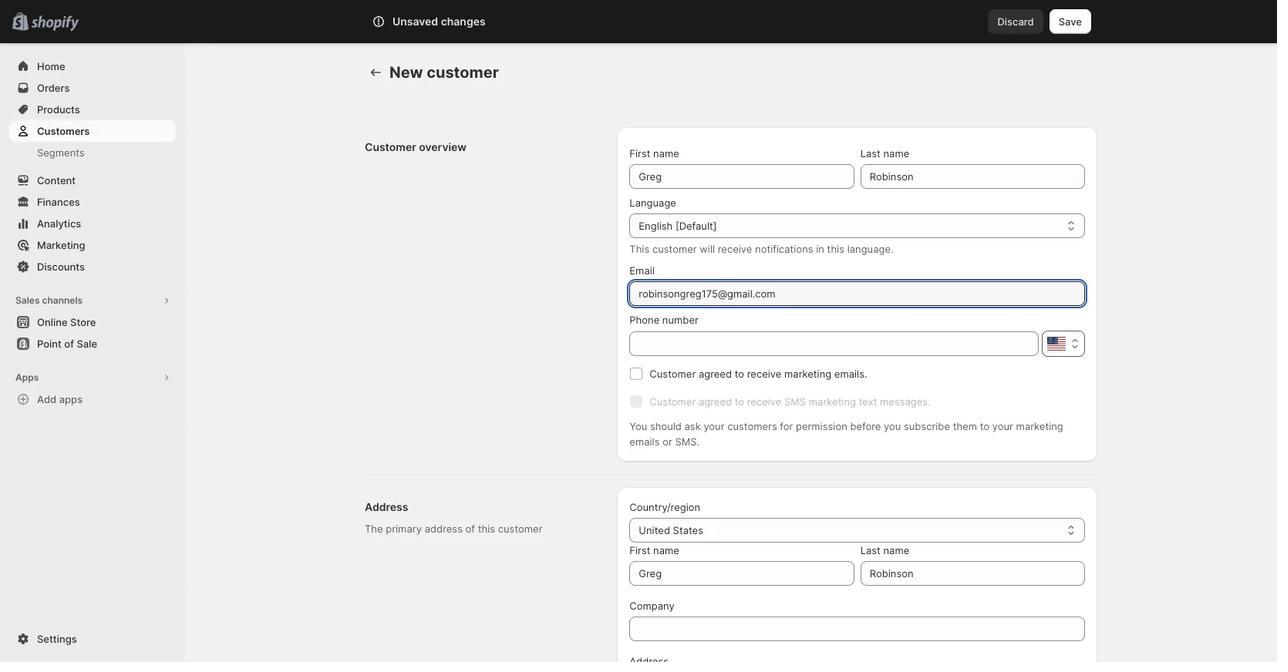 Task type: vqa. For each thing, say whether or not it's contained in the screenshot.
the Oklahoma
no



Task type: locate. For each thing, give the bounding box(es) containing it.
receive up customers at the right
[[747, 396, 782, 408]]

last for language
[[861, 147, 881, 160]]

add apps button
[[9, 389, 176, 410]]

1 your from the left
[[704, 420, 725, 433]]

1 agreed from the top
[[699, 368, 732, 380]]

1 horizontal spatial your
[[993, 420, 1014, 433]]

2 first from the top
[[630, 545, 651, 557]]

phone
[[630, 314, 660, 326]]

1 first from the top
[[630, 147, 651, 160]]

your right them
[[993, 420, 1014, 433]]

0 vertical spatial to
[[735, 368, 744, 380]]

language
[[630, 197, 676, 209]]

receive right will
[[718, 243, 752, 255]]

marketing up permission
[[809, 396, 856, 408]]

you
[[630, 420, 647, 433]]

this right address
[[478, 523, 495, 535]]

2 last name from the top
[[861, 545, 910, 557]]

0 vertical spatial customer
[[427, 63, 499, 82]]

orders link
[[9, 77, 176, 99]]

marketing up sms
[[785, 368, 832, 380]]

agreed for customer agreed to receive marketing emails.
[[699, 368, 732, 380]]

agreed
[[699, 368, 732, 380], [699, 396, 732, 408]]

address
[[425, 523, 463, 535]]

discounts
[[37, 261, 85, 273]]

1 vertical spatial last name
[[861, 545, 910, 557]]

customer for customer agreed to receive sms marketing text messages.
[[650, 396, 696, 408]]

first name
[[630, 147, 679, 160], [630, 545, 679, 557]]

apps
[[15, 372, 39, 383]]

customer down english [default]
[[653, 243, 697, 255]]

receive
[[718, 243, 752, 255], [747, 368, 782, 380], [747, 396, 782, 408]]

should
[[650, 420, 682, 433]]

states
[[673, 525, 703, 537]]

1 vertical spatial last name text field
[[861, 562, 1085, 586]]

first name down united
[[630, 545, 679, 557]]

0 vertical spatial first
[[630, 147, 651, 160]]

receive for marketing
[[747, 368, 782, 380]]

of right address
[[466, 523, 475, 535]]

[default]
[[676, 220, 717, 232]]

customer down search
[[427, 63, 499, 82]]

will
[[700, 243, 715, 255]]

this
[[630, 243, 650, 255]]

1 vertical spatial first name
[[630, 545, 679, 557]]

united
[[639, 525, 670, 537]]

sale
[[77, 338, 97, 350]]

primary
[[386, 523, 422, 535]]

marketing right them
[[1016, 420, 1064, 433]]

1 first name from the top
[[630, 147, 679, 160]]

unsaved changes
[[393, 15, 486, 28]]

discard button
[[989, 9, 1043, 34]]

2 vertical spatial to
[[980, 420, 990, 433]]

customer right address
[[498, 523, 543, 535]]

to for sms
[[735, 396, 744, 408]]

0 vertical spatial agreed
[[699, 368, 732, 380]]

Phone number text field
[[630, 332, 1039, 356]]

2 agreed from the top
[[699, 396, 732, 408]]

last name
[[861, 147, 910, 160], [861, 545, 910, 557]]

products
[[37, 103, 80, 116]]

last
[[861, 147, 881, 160], [861, 545, 881, 557]]

sms.
[[675, 436, 700, 448]]

this
[[827, 243, 845, 255], [478, 523, 495, 535]]

1 vertical spatial first
[[630, 545, 651, 557]]

0 vertical spatial customer
[[365, 140, 416, 154]]

of
[[64, 338, 74, 350], [466, 523, 475, 535]]

messages.
[[880, 396, 931, 408]]

marketing
[[785, 368, 832, 380], [809, 396, 856, 408], [1016, 420, 1064, 433]]

segments
[[37, 147, 85, 159]]

0 vertical spatial receive
[[718, 243, 752, 255]]

1 vertical spatial receive
[[747, 368, 782, 380]]

customer
[[427, 63, 499, 82], [653, 243, 697, 255], [498, 523, 543, 535]]

to for marketing
[[735, 368, 744, 380]]

2 last from the top
[[861, 545, 881, 557]]

Company text field
[[630, 617, 1085, 642]]

segments link
[[9, 142, 176, 164]]

overview
[[419, 140, 467, 154]]

content link
[[9, 170, 176, 191]]

first down united
[[630, 545, 651, 557]]

1 vertical spatial last
[[861, 545, 881, 557]]

2 first name from the top
[[630, 545, 679, 557]]

united states (+1) image
[[1048, 337, 1066, 351]]

0 vertical spatial last name text field
[[861, 164, 1085, 189]]

finances
[[37, 196, 80, 208]]

marketing link
[[9, 235, 176, 256]]

customer overview
[[365, 140, 467, 154]]

sales channels button
[[9, 290, 176, 312]]

1 last name text field from the top
[[861, 164, 1085, 189]]

2 vertical spatial receive
[[747, 396, 782, 408]]

home
[[37, 60, 65, 73]]

add
[[37, 393, 57, 406]]

1 last from the top
[[861, 147, 881, 160]]

english [default]
[[639, 220, 717, 232]]

0 horizontal spatial this
[[478, 523, 495, 535]]

this customer will receive notifications in this language.
[[630, 243, 894, 255]]

0 horizontal spatial your
[[704, 420, 725, 433]]

receive up customer agreed to receive sms marketing text messages.
[[747, 368, 782, 380]]

first name up language
[[630, 147, 679, 160]]

your right ask
[[704, 420, 725, 433]]

Last name text field
[[861, 164, 1085, 189], [861, 562, 1085, 586]]

store
[[70, 316, 96, 329]]

2 vertical spatial marketing
[[1016, 420, 1064, 433]]

1 last name from the top
[[861, 147, 910, 160]]

customer agreed to receive sms marketing text messages.
[[650, 396, 931, 408]]

your
[[704, 420, 725, 433], [993, 420, 1014, 433]]

1 vertical spatial customer
[[650, 368, 696, 380]]

first up language
[[630, 147, 651, 160]]

1 vertical spatial to
[[735, 396, 744, 408]]

1 vertical spatial customer
[[653, 243, 697, 255]]

customer agreed to receive marketing emails.
[[650, 368, 867, 380]]

search
[[440, 15, 473, 28]]

name
[[653, 147, 679, 160], [884, 147, 910, 160], [653, 545, 679, 557], [884, 545, 910, 557]]

2 vertical spatial customer
[[650, 396, 696, 408]]

this right in
[[827, 243, 845, 255]]

online
[[37, 316, 68, 329]]

of left sale
[[64, 338, 74, 350]]

0 vertical spatial first name
[[630, 147, 679, 160]]

point of sale link
[[9, 333, 176, 355]]

0 vertical spatial last
[[861, 147, 881, 160]]

0 vertical spatial of
[[64, 338, 74, 350]]

to inside 'you should ask your customers for permission before you subscribe them to your marketing emails or sms.'
[[980, 420, 990, 433]]

point
[[37, 338, 62, 350]]

2 last name text field from the top
[[861, 562, 1085, 586]]

last for company
[[861, 545, 881, 557]]

1 vertical spatial agreed
[[699, 396, 732, 408]]

email
[[630, 265, 655, 277]]

in
[[816, 243, 825, 255]]

0 vertical spatial last name
[[861, 147, 910, 160]]

0 horizontal spatial of
[[64, 338, 74, 350]]

customer for new
[[427, 63, 499, 82]]

new
[[390, 63, 423, 82]]

First name text field
[[630, 562, 854, 586]]

0 vertical spatial this
[[827, 243, 845, 255]]

marketing
[[37, 239, 85, 251]]

1 vertical spatial of
[[466, 523, 475, 535]]



Task type: describe. For each thing, give the bounding box(es) containing it.
number
[[663, 314, 699, 326]]

home link
[[9, 56, 176, 77]]

sales
[[15, 295, 40, 306]]

shopify image
[[31, 16, 79, 31]]

the
[[365, 523, 383, 535]]

first for language
[[630, 147, 651, 160]]

sales channels
[[15, 295, 83, 306]]

unsaved
[[393, 15, 438, 28]]

you
[[884, 420, 901, 433]]

text
[[859, 396, 877, 408]]

notifications
[[755, 243, 813, 255]]

customers link
[[9, 120, 176, 142]]

first for company
[[630, 545, 651, 557]]

or
[[663, 436, 672, 448]]

settings
[[37, 633, 77, 646]]

analytics
[[37, 218, 81, 230]]

2 your from the left
[[993, 420, 1014, 433]]

the primary address of this customer
[[365, 523, 543, 535]]

new customer
[[390, 63, 499, 82]]

2 vertical spatial customer
[[498, 523, 543, 535]]

online store
[[37, 316, 96, 329]]

for
[[780, 420, 793, 433]]

country/region
[[630, 501, 701, 514]]

english
[[639, 220, 673, 232]]

search button
[[415, 9, 862, 34]]

them
[[953, 420, 977, 433]]

orders
[[37, 82, 70, 94]]

save button
[[1050, 9, 1092, 34]]

last name for company
[[861, 545, 910, 557]]

sms
[[785, 396, 806, 408]]

of inside button
[[64, 338, 74, 350]]

emails.
[[835, 368, 867, 380]]

receive for notifications
[[718, 243, 752, 255]]

language.
[[847, 243, 894, 255]]

online store button
[[0, 312, 185, 333]]

ask
[[685, 420, 701, 433]]

last name text field for company
[[861, 562, 1085, 586]]

subscribe
[[904, 420, 950, 433]]

last name text field for language
[[861, 164, 1085, 189]]

point of sale
[[37, 338, 97, 350]]

emails
[[630, 436, 660, 448]]

discounts link
[[9, 256, 176, 278]]

online store link
[[9, 312, 176, 333]]

Email email field
[[630, 282, 1085, 306]]

channels
[[42, 295, 83, 306]]

0 vertical spatial marketing
[[785, 368, 832, 380]]

settings link
[[9, 629, 176, 650]]

phone number
[[630, 314, 699, 326]]

first name for language
[[630, 147, 679, 160]]

address
[[365, 501, 408, 514]]

1 horizontal spatial this
[[827, 243, 845, 255]]

permission
[[796, 420, 848, 433]]

1 vertical spatial this
[[478, 523, 495, 535]]

add apps
[[37, 393, 83, 406]]

before
[[850, 420, 881, 433]]

analytics link
[[9, 213, 176, 235]]

customer for customer agreed to receive marketing emails.
[[650, 368, 696, 380]]

last name for language
[[861, 147, 910, 160]]

finances link
[[9, 191, 176, 213]]

First name text field
[[630, 164, 854, 189]]

products link
[[9, 99, 176, 120]]

customer for customer overview
[[365, 140, 416, 154]]

you should ask your customers for permission before you subscribe them to your marketing emails or sms.
[[630, 420, 1064, 448]]

marketing inside 'you should ask your customers for permission before you subscribe them to your marketing emails or sms.'
[[1016, 420, 1064, 433]]

receive for sms
[[747, 396, 782, 408]]

united states
[[639, 525, 703, 537]]

customers
[[37, 125, 90, 137]]

changes
[[441, 15, 486, 28]]

customers
[[728, 420, 777, 433]]

apps button
[[9, 367, 176, 389]]

first name for company
[[630, 545, 679, 557]]

1 vertical spatial marketing
[[809, 396, 856, 408]]

point of sale button
[[0, 333, 185, 355]]

content
[[37, 174, 76, 187]]

apps
[[59, 393, 83, 406]]

discard
[[998, 15, 1034, 28]]

company
[[630, 600, 675, 612]]

save
[[1059, 15, 1082, 28]]

1 horizontal spatial of
[[466, 523, 475, 535]]

customer for this
[[653, 243, 697, 255]]

agreed for customer agreed to receive sms marketing text messages.
[[699, 396, 732, 408]]



